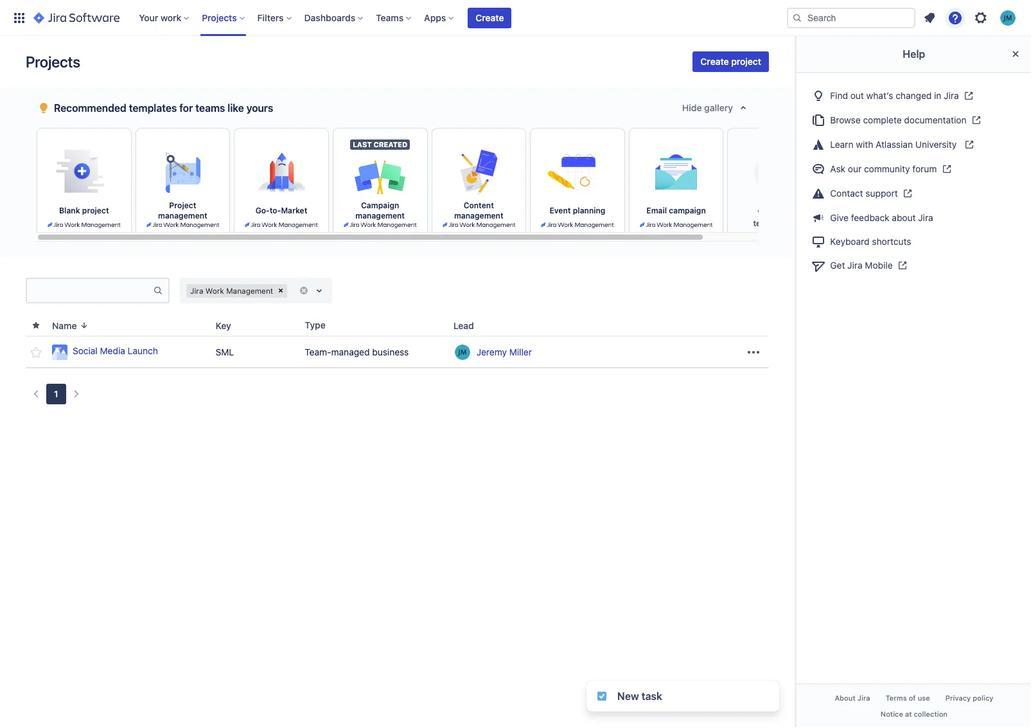 Task type: locate. For each thing, give the bounding box(es) containing it.
forum
[[913, 163, 937, 174]]

find out what's changed in jira link
[[808, 84, 1022, 108]]

star social media launch image
[[29, 344, 44, 360]]

management for project
[[158, 211, 208, 221]]

management
[[158, 211, 208, 221], [356, 211, 405, 221], [454, 211, 504, 221]]

our
[[848, 163, 862, 174]]

create up gallery
[[701, 56, 729, 67]]

create right the apps dropdown button
[[476, 12, 504, 23]]

notice
[[881, 710, 904, 718]]

name button
[[47, 318, 95, 333]]

management down campaign
[[356, 211, 405, 221]]

jira software image
[[33, 10, 120, 25], [33, 10, 120, 25]]

event planning
[[550, 206, 606, 215]]

find out what's changed in jira
[[831, 90, 959, 101]]

projects right the "work" on the top of page
[[202, 12, 237, 23]]

keyboard shortcuts
[[831, 236, 912, 247]]

last created
[[353, 140, 408, 149]]

jeremy
[[477, 346, 507, 357]]

view
[[758, 208, 776, 218]]

1 horizontal spatial projects
[[202, 12, 237, 23]]

use
[[918, 694, 931, 702]]

project
[[732, 56, 762, 67], [82, 206, 109, 215]]

0 vertical spatial project
[[732, 56, 762, 67]]

0 vertical spatial create
[[476, 12, 504, 23]]

contact support link
[[808, 181, 1022, 206]]

1 horizontal spatial project
[[732, 56, 762, 67]]

terms of use
[[886, 694, 931, 702]]

about
[[892, 212, 916, 223]]

1 vertical spatial projects
[[26, 53, 80, 71]]

0 horizontal spatial create
[[476, 12, 504, 23]]

project for create project
[[732, 56, 762, 67]]

launch
[[128, 345, 158, 356]]

help
[[903, 48, 926, 60]]

create project button
[[693, 51, 770, 72]]

1 vertical spatial create
[[701, 56, 729, 67]]

apps
[[424, 12, 446, 23]]

jira
[[944, 90, 959, 101], [919, 212, 934, 223], [848, 260, 863, 271], [190, 286, 203, 295], [858, 694, 871, 702]]

new task
[[618, 691, 663, 702]]

dashboards button
[[301, 7, 368, 28]]

changed
[[896, 90, 932, 101]]

jira inside 'button'
[[858, 694, 871, 702]]

notifications image
[[923, 10, 938, 25]]

0 vertical spatial templates
[[129, 102, 177, 114]]

hide
[[683, 102, 702, 113]]

your work
[[139, 12, 181, 23]]

in
[[935, 90, 942, 101]]

browse complete documentation
[[831, 114, 967, 125]]

task icon image
[[597, 691, 608, 701]]

campaign
[[670, 206, 706, 215]]

more image
[[746, 344, 762, 360]]

close image
[[1009, 46, 1024, 62]]

learn with atlassian university
[[831, 139, 960, 150]]

1 horizontal spatial management
[[356, 211, 405, 221]]

2 management from the left
[[356, 211, 405, 221]]

content management
[[454, 201, 504, 221]]

create for create project
[[701, 56, 729, 67]]

social media launch
[[73, 345, 158, 356]]

create inside create project button
[[701, 56, 729, 67]]

1 management from the left
[[158, 211, 208, 221]]

key
[[216, 320, 231, 331]]

filters button
[[254, 7, 297, 28]]

projects down appswitcher icon
[[26, 53, 80, 71]]

banner
[[0, 0, 1032, 36]]

1 horizontal spatial create
[[701, 56, 729, 67]]

out
[[851, 90, 864, 101]]

hide gallery button
[[675, 98, 759, 118]]

learn
[[831, 139, 854, 150]]

project right blank
[[82, 206, 109, 215]]

Search field
[[788, 7, 916, 28]]

templates left for
[[129, 102, 177, 114]]

learn with atlassian university link
[[808, 132, 1022, 157]]

management inside button
[[454, 211, 504, 221]]

create for create
[[476, 12, 504, 23]]

1 vertical spatial project
[[82, 206, 109, 215]]

2 horizontal spatial management
[[454, 211, 504, 221]]

your
[[139, 12, 158, 23]]

3 management from the left
[[454, 211, 504, 221]]

miller
[[510, 346, 532, 357]]

None text field
[[27, 282, 153, 300]]

1 horizontal spatial templates
[[754, 219, 792, 228]]

project up gallery
[[732, 56, 762, 67]]

management
[[226, 286, 273, 295]]

about jira button
[[827, 690, 878, 706]]

teams button
[[372, 7, 417, 28]]

create inside create button
[[476, 12, 504, 23]]

management for content
[[454, 211, 504, 221]]

0 horizontal spatial project
[[82, 206, 109, 215]]

management down content
[[454, 211, 504, 221]]

give feedback about jira
[[831, 212, 934, 223]]

created
[[374, 140, 408, 149]]

social media launch link
[[52, 344, 205, 360]]

find
[[831, 90, 848, 101]]

university
[[916, 139, 957, 150]]

management inside button
[[158, 211, 208, 221]]

0 vertical spatial projects
[[202, 12, 237, 23]]

templates down view
[[754, 219, 792, 228]]

feedback
[[852, 212, 890, 223]]

business
[[372, 346, 409, 357]]

0 horizontal spatial projects
[[26, 53, 80, 71]]

jira work management image
[[48, 221, 121, 229], [48, 221, 121, 229], [146, 221, 219, 229], [146, 221, 219, 229], [245, 221, 318, 229], [245, 221, 318, 229], [344, 221, 417, 229], [344, 221, 417, 229], [443, 221, 516, 229], [443, 221, 516, 229], [541, 221, 614, 229], [541, 221, 614, 229], [640, 221, 713, 229], [640, 221, 713, 229]]

team-managed business
[[305, 346, 409, 357]]

0 horizontal spatial templates
[[129, 102, 177, 114]]

event planning button
[[531, 129, 625, 239]]

event
[[550, 206, 571, 215]]

blank project button
[[37, 129, 131, 239]]

work
[[161, 12, 181, 23]]

dashboards
[[304, 12, 356, 23]]

1 vertical spatial templates
[[754, 219, 792, 228]]

project for blank project
[[82, 206, 109, 215]]

teams
[[196, 102, 225, 114]]

collection
[[914, 710, 948, 718]]

give feedback about jira link
[[808, 206, 1022, 230]]

your profile and settings image
[[1001, 10, 1016, 25]]

complete
[[864, 114, 902, 125]]

ask our community forum link
[[808, 157, 1022, 181]]

get jira mobile link
[[808, 254, 1022, 278]]

0 horizontal spatial management
[[158, 211, 208, 221]]

search image
[[793, 13, 803, 23]]

management for campaign
[[356, 211, 405, 221]]

management down project
[[158, 211, 208, 221]]



Task type: vqa. For each thing, say whether or not it's contained in the screenshot.
SUPPORT
yes



Task type: describe. For each thing, give the bounding box(es) containing it.
contact
[[831, 187, 864, 198]]

notice at collection link
[[873, 706, 956, 722]]

clear image
[[299, 285, 309, 296]]

mobile
[[865, 260, 893, 271]]

jeremy miller link
[[477, 346, 532, 358]]

with
[[856, 139, 874, 150]]

privacy
[[946, 694, 971, 702]]

recommended templates for teams like yours
[[54, 102, 273, 114]]

planning
[[573, 206, 606, 215]]

get jira mobile
[[831, 260, 893, 271]]

keyboard shortcuts link
[[808, 230, 1022, 254]]

ask
[[831, 163, 846, 174]]

create button
[[468, 7, 512, 28]]

content
[[464, 201, 494, 210]]

market
[[281, 206, 308, 215]]

email campaign
[[647, 206, 706, 215]]

open image
[[312, 283, 327, 298]]

go-to-market button
[[235, 129, 328, 239]]

recommended
[[54, 102, 126, 114]]

social
[[73, 345, 98, 356]]

help image
[[948, 10, 964, 25]]

browse complete documentation link
[[808, 108, 1022, 132]]

media
[[100, 345, 125, 356]]

gallery
[[705, 102, 734, 113]]

go-
[[256, 206, 270, 215]]

terms
[[886, 694, 907, 702]]

jeremy miller
[[477, 346, 532, 357]]

lead
[[454, 320, 474, 331]]

documentation
[[905, 114, 967, 125]]

email campaign button
[[630, 129, 724, 239]]

apps button
[[421, 7, 459, 28]]

about
[[835, 694, 856, 702]]

of
[[909, 694, 916, 702]]

key button
[[211, 318, 247, 333]]

primary element
[[8, 0, 788, 36]]

email
[[647, 206, 667, 215]]

at
[[906, 710, 912, 718]]

privacy policy
[[946, 694, 994, 702]]

terms of use link
[[878, 690, 938, 706]]

clear image
[[276, 285, 286, 296]]

notice at collection
[[881, 710, 948, 718]]

view all templates button
[[729, 129, 817, 239]]

policy
[[973, 694, 994, 702]]

ask our community forum
[[831, 163, 937, 174]]

task
[[642, 691, 663, 702]]

projects button
[[198, 7, 250, 28]]

name
[[52, 320, 77, 331]]

type
[[305, 320, 326, 330]]

contact support
[[831, 187, 898, 198]]

last
[[353, 140, 372, 149]]

hide gallery
[[683, 102, 734, 113]]

jira work management
[[190, 286, 273, 295]]

previous image
[[28, 386, 44, 402]]

new
[[618, 691, 640, 702]]

shortcuts
[[872, 236, 912, 247]]

new task button
[[587, 681, 780, 712]]

teams
[[376, 12, 404, 23]]

create project
[[701, 56, 762, 67]]

templates inside button
[[754, 219, 792, 228]]

all
[[779, 208, 787, 218]]

project management button
[[136, 129, 230, 239]]

your work button
[[135, 7, 194, 28]]

banner containing your work
[[0, 0, 1032, 36]]

support
[[866, 187, 898, 198]]

community
[[865, 163, 911, 174]]

browse
[[831, 114, 861, 125]]

settings image
[[974, 10, 989, 25]]

view all templates
[[754, 208, 792, 228]]

to-
[[270, 206, 281, 215]]

about jira
[[835, 694, 871, 702]]

appswitcher icon image
[[12, 10, 27, 25]]

privacy policy link
[[938, 690, 1002, 706]]

work
[[206, 286, 224, 295]]

managed
[[331, 346, 370, 357]]

keyboard
[[831, 236, 870, 247]]

campaign management
[[356, 201, 405, 221]]

1
[[54, 388, 58, 399]]

go-to-market
[[256, 206, 308, 215]]

get
[[831, 260, 846, 271]]

projects inside projects popup button
[[202, 12, 237, 23]]

next image
[[69, 386, 84, 402]]

sml
[[216, 346, 234, 357]]

team-
[[305, 346, 331, 357]]

for
[[180, 102, 193, 114]]



